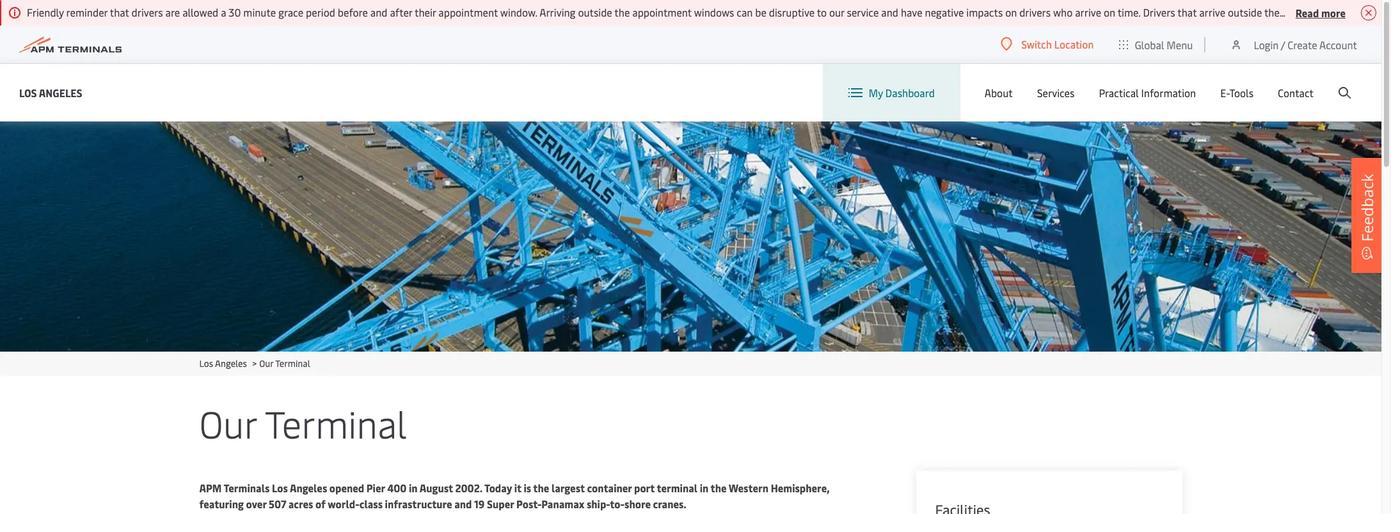 Task type: vqa. For each thing, say whether or not it's contained in the screenshot.
and
yes



Task type: describe. For each thing, give the bounding box(es) containing it.
super
[[487, 497, 514, 511]]

apm terminals los angeles opened pier 400 in august 2002. today it is the largest container port terminal in the western hemisphere, featuring over 507 acres of world-class infrastructure and 19 super post-panamax ship-to-shore cranes.
[[199, 481, 830, 511]]

global
[[1135, 37, 1165, 52]]

featuring
[[199, 497, 244, 511]]

switch
[[1022, 37, 1052, 51]]

impacts
[[967, 5, 1003, 19]]

los angeles
[[19, 85, 82, 100]]

login / create account
[[1254, 37, 1358, 52]]

today
[[484, 481, 512, 495]]

window.
[[500, 5, 538, 19]]

are
[[165, 5, 180, 19]]

los angeles > our terminal
[[199, 358, 310, 370]]

ship-
[[587, 497, 610, 511]]

menu
[[1167, 37, 1193, 52]]

close alert image
[[1361, 5, 1377, 20]]

our terminal
[[199, 398, 407, 449]]

0 vertical spatial terminal
[[275, 358, 310, 370]]

our
[[829, 5, 845, 19]]

opened
[[330, 481, 364, 495]]

after
[[390, 5, 412, 19]]

largest
[[552, 481, 585, 495]]

dashboard
[[886, 86, 935, 100]]

0 horizontal spatial and
[[370, 5, 388, 19]]

windows
[[694, 5, 734, 19]]

acres
[[288, 497, 313, 511]]

container
[[587, 481, 632, 495]]

negative
[[925, 5, 964, 19]]

about
[[985, 86, 1013, 100]]

feedback
[[1357, 174, 1378, 242]]

w
[[1388, 5, 1391, 19]]

2 their from the left
[[1265, 5, 1286, 19]]

post-
[[516, 497, 542, 511]]

practical information button
[[1099, 64, 1196, 122]]

30
[[229, 5, 241, 19]]

angeles for los angeles
[[39, 85, 82, 100]]

before
[[338, 5, 368, 19]]

over
[[246, 497, 267, 511]]

pier
[[367, 481, 385, 495]]

0 horizontal spatial the
[[533, 481, 549, 495]]

2 arrive from the left
[[1200, 5, 1226, 19]]

cranes.
[[653, 497, 687, 511]]

login / create account link
[[1230, 26, 1358, 63]]

0 vertical spatial los angeles link
[[19, 85, 82, 101]]

practical
[[1099, 86, 1139, 100]]

global menu
[[1135, 37, 1193, 52]]

services
[[1037, 86, 1075, 100]]

shore
[[625, 497, 651, 511]]

a
[[221, 5, 226, 19]]

feedback button
[[1352, 158, 1384, 273]]

los inside 'apm terminals los angeles opened pier 400 in august 2002. today it is the largest container port terminal in the western hemisphere, featuring over 507 acres of world-class infrastructure and 19 super post-panamax ship-to-shore cranes.'
[[272, 481, 288, 495]]

contact button
[[1278, 64, 1314, 122]]

1 arrive from the left
[[1075, 5, 1102, 19]]

western
[[729, 481, 769, 495]]

2 drivers from the left
[[1020, 5, 1051, 19]]

global menu button
[[1107, 25, 1206, 64]]

507
[[269, 497, 286, 511]]

1 outside from the left
[[578, 5, 612, 19]]

arriving
[[540, 5, 576, 19]]

grace
[[278, 5, 303, 19]]

/
[[1281, 37, 1285, 52]]

service
[[847, 5, 879, 19]]

terminals
[[224, 481, 270, 495]]

who
[[1053, 5, 1073, 19]]

login
[[1254, 37, 1279, 52]]

my dashboard
[[869, 86, 935, 100]]

hemisphere,
[[771, 481, 830, 495]]

world-
[[328, 497, 360, 511]]

2002.
[[455, 481, 482, 495]]

1 vertical spatial terminal
[[265, 398, 407, 449]]

create
[[1288, 37, 1318, 52]]

contact
[[1278, 86, 1314, 100]]

to-
[[610, 497, 625, 511]]

e-tools
[[1221, 86, 1254, 100]]

and inside 'apm terminals los angeles opened pier 400 in august 2002. today it is the largest container port terminal in the western hemisphere, featuring over 507 acres of world-class infrastructure and 19 super post-panamax ship-to-shore cranes.'
[[455, 497, 472, 511]]

my dashboard button
[[849, 64, 935, 122]]

to
[[817, 5, 827, 19]]

be
[[755, 5, 767, 19]]

2 horizontal spatial and
[[882, 5, 899, 19]]

read more button
[[1296, 4, 1346, 20]]

tools
[[1230, 86, 1254, 100]]

los for los angeles > our terminal
[[199, 358, 213, 370]]

friendly
[[27, 5, 64, 19]]

disruptive
[[769, 5, 815, 19]]

read more
[[1296, 5, 1346, 20]]

my
[[869, 86, 883, 100]]

minute
[[243, 5, 276, 19]]



Task type: locate. For each thing, give the bounding box(es) containing it.
the for arriving
[[615, 5, 630, 19]]

1 horizontal spatial on
[[1104, 5, 1116, 19]]

and left 19
[[455, 497, 472, 511]]

angeles
[[39, 85, 82, 100], [215, 358, 247, 370], [290, 481, 327, 495]]

1 in from the left
[[409, 481, 418, 495]]

1 horizontal spatial their
[[1265, 5, 1286, 19]]

0 vertical spatial our
[[259, 358, 273, 370]]

their left read
[[1265, 5, 1286, 19]]

1 horizontal spatial los
[[199, 358, 213, 370]]

0 horizontal spatial outside
[[578, 5, 612, 19]]

angeles inside 'apm terminals los angeles opened pier 400 in august 2002. today it is the largest container port terminal in the western hemisphere, featuring over 507 acres of world-class infrastructure and 19 super post-panamax ship-to-shore cranes.'
[[290, 481, 327, 495]]

1 horizontal spatial our
[[259, 358, 273, 370]]

on right impacts
[[1006, 5, 1017, 19]]

0 horizontal spatial angeles
[[39, 85, 82, 100]]

1 horizontal spatial arrive
[[1200, 5, 1226, 19]]

1 drivers from the left
[[132, 5, 163, 19]]

1 their from the left
[[415, 5, 436, 19]]

0 vertical spatial los
[[19, 85, 37, 100]]

1 horizontal spatial and
[[455, 497, 472, 511]]

have
[[901, 5, 923, 19]]

in right 400
[[409, 481, 418, 495]]

on left time.
[[1104, 5, 1116, 19]]

in right terminal
[[700, 481, 709, 495]]

0 vertical spatial angeles
[[39, 85, 82, 100]]

0 horizontal spatial los angeles link
[[19, 85, 82, 101]]

switch location
[[1022, 37, 1094, 51]]

reminder
[[66, 5, 108, 19]]

appointment up login / create account
[[1289, 5, 1348, 19]]

2 vertical spatial angeles
[[290, 481, 327, 495]]

1 horizontal spatial outside
[[1228, 5, 1262, 19]]

e-
[[1221, 86, 1230, 100]]

information
[[1142, 86, 1196, 100]]

1 vertical spatial angeles
[[215, 358, 247, 370]]

drivers
[[132, 5, 163, 19], [1020, 5, 1051, 19]]

more
[[1322, 5, 1346, 20]]

angeles for los angeles > our terminal
[[215, 358, 247, 370]]

services button
[[1037, 64, 1075, 122]]

2 on from the left
[[1104, 5, 1116, 19]]

19
[[474, 497, 485, 511]]

drivers left who
[[1020, 5, 1051, 19]]

2 appointment from the left
[[633, 5, 692, 19]]

0 horizontal spatial appointment
[[439, 5, 498, 19]]

friendly reminder that drivers are allowed a 30 minute grace period before and after their appointment window. arriving outside the appointment windows can be disruptive to our service and have negative impacts on drivers who arrive on time. drivers that arrive outside their appointment window w
[[27, 5, 1391, 19]]

e-tools button
[[1221, 64, 1254, 122]]

1 that from the left
[[110, 5, 129, 19]]

1 horizontal spatial angeles
[[215, 358, 247, 370]]

arrive right who
[[1075, 5, 1102, 19]]

august
[[420, 481, 453, 495]]

1 horizontal spatial that
[[1178, 5, 1197, 19]]

0 horizontal spatial that
[[110, 5, 129, 19]]

1 vertical spatial our
[[199, 398, 257, 449]]

practical information
[[1099, 86, 1196, 100]]

0 horizontal spatial on
[[1006, 5, 1017, 19]]

the for terminal
[[711, 481, 727, 495]]

panamax
[[542, 497, 585, 511]]

2 horizontal spatial angeles
[[290, 481, 327, 495]]

0 horizontal spatial drivers
[[132, 5, 163, 19]]

2 that from the left
[[1178, 5, 1197, 19]]

account
[[1320, 37, 1358, 52]]

1 appointment from the left
[[439, 5, 498, 19]]

our
[[259, 358, 273, 370], [199, 398, 257, 449]]

arrive
[[1075, 5, 1102, 19], [1200, 5, 1226, 19]]

about button
[[985, 64, 1013, 122]]

terminal
[[657, 481, 698, 495]]

los angeles link
[[19, 85, 82, 101], [199, 358, 247, 370]]

2 vertical spatial los
[[272, 481, 288, 495]]

appointment
[[439, 5, 498, 19], [633, 5, 692, 19], [1289, 5, 1348, 19]]

1 horizontal spatial the
[[615, 5, 630, 19]]

the
[[615, 5, 630, 19], [533, 481, 549, 495], [711, 481, 727, 495]]

1 horizontal spatial in
[[700, 481, 709, 495]]

outside up login
[[1228, 5, 1262, 19]]

read
[[1296, 5, 1319, 20]]

class
[[360, 497, 383, 511]]

1 on from the left
[[1006, 5, 1017, 19]]

and
[[370, 5, 388, 19], [882, 5, 899, 19], [455, 497, 472, 511]]

infrastructure
[[385, 497, 452, 511]]

on
[[1006, 5, 1017, 19], [1104, 5, 1116, 19]]

time.
[[1118, 5, 1141, 19]]

2 horizontal spatial appointment
[[1289, 5, 1348, 19]]

window
[[1350, 5, 1386, 19]]

and left have
[[882, 5, 899, 19]]

0 horizontal spatial their
[[415, 5, 436, 19]]

and left after
[[370, 5, 388, 19]]

outside
[[578, 5, 612, 19], [1228, 5, 1262, 19]]

0 horizontal spatial our
[[199, 398, 257, 449]]

>
[[252, 358, 257, 370]]

outside right arriving
[[578, 5, 612, 19]]

drivers left are at the left top
[[132, 5, 163, 19]]

that right reminder
[[110, 5, 129, 19]]

port
[[634, 481, 655, 495]]

terminal
[[275, 358, 310, 370], [265, 398, 407, 449]]

2 horizontal spatial los
[[272, 481, 288, 495]]

switch location button
[[1001, 37, 1094, 51]]

that right drivers
[[1178, 5, 1197, 19]]

0 horizontal spatial los
[[19, 85, 37, 100]]

400
[[387, 481, 407, 495]]

allowed
[[183, 5, 218, 19]]

2 in from the left
[[700, 481, 709, 495]]

1 horizontal spatial los angeles link
[[199, 358, 247, 370]]

1 vertical spatial los angeles link
[[199, 358, 247, 370]]

3 appointment from the left
[[1289, 5, 1348, 19]]

2 horizontal spatial the
[[711, 481, 727, 495]]

1 vertical spatial los
[[199, 358, 213, 370]]

los
[[19, 85, 37, 100], [199, 358, 213, 370], [272, 481, 288, 495]]

appointment left window.
[[439, 5, 498, 19]]

1 horizontal spatial appointment
[[633, 5, 692, 19]]

period
[[306, 5, 335, 19]]

appointment left windows
[[633, 5, 692, 19]]

their
[[415, 5, 436, 19], [1265, 5, 1286, 19]]

apm
[[199, 481, 222, 495]]

used ship-to-shore (sts) cranes in north america image
[[0, 122, 1382, 352]]

it
[[514, 481, 522, 495]]

1 horizontal spatial drivers
[[1020, 5, 1051, 19]]

their right after
[[415, 5, 436, 19]]

drivers
[[1143, 5, 1176, 19]]

0 horizontal spatial in
[[409, 481, 418, 495]]

can
[[737, 5, 753, 19]]

arrive right drivers
[[1200, 5, 1226, 19]]

0 horizontal spatial arrive
[[1075, 5, 1102, 19]]

2 outside from the left
[[1228, 5, 1262, 19]]

location
[[1055, 37, 1094, 51]]

los for los angeles
[[19, 85, 37, 100]]

is
[[524, 481, 531, 495]]

of
[[316, 497, 326, 511]]



